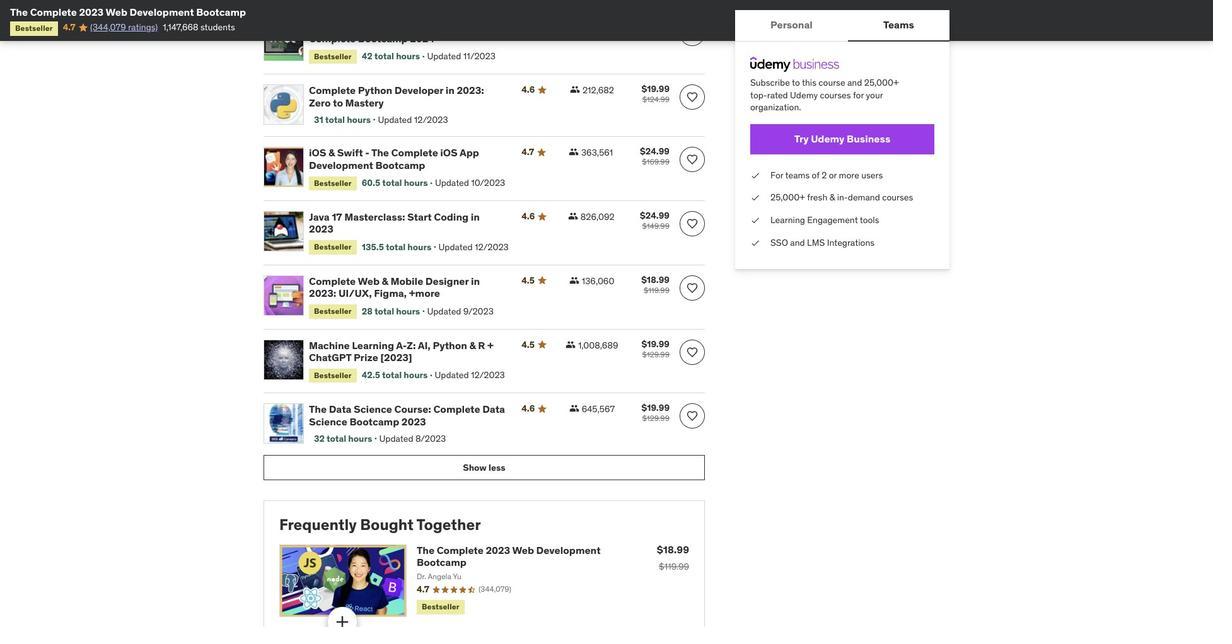 Task type: locate. For each thing, give the bounding box(es) containing it.
total
[[375, 51, 394, 62], [325, 114, 345, 125], [382, 177, 402, 189], [386, 242, 406, 253], [375, 306, 394, 317], [382, 370, 402, 381], [327, 433, 346, 445]]

4.5 for complete web & mobile designer in 2023: ui/ux, figma, +more
[[522, 275, 535, 286]]

1 4.6 from the top
[[522, 84, 535, 95]]

1 horizontal spatial data
[[483, 403, 505, 416]]

$19.99 $129.99 right 645,567 at the bottom
[[642, 403, 670, 424]]

1 vertical spatial udemy
[[811, 133, 845, 145]]

learning inside the machine learning a-z: ai, python & r + chatgpt prize [2023]
[[352, 339, 394, 352]]

$19.99 $129.99
[[642, 339, 670, 359], [642, 403, 670, 424]]

total down [2023]
[[382, 370, 402, 381]]

1 vertical spatial 4.6
[[522, 211, 535, 222]]

$18.99
[[642, 274, 670, 286], [657, 544, 689, 556]]

wishlist image
[[686, 346, 699, 359]]

xsmall image for 1,008,689
[[566, 340, 576, 350]]

1 vertical spatial web
[[358, 275, 380, 288]]

xsmall image
[[569, 147, 579, 157], [751, 170, 761, 182], [751, 192, 761, 204], [568, 211, 578, 221], [751, 237, 761, 249], [569, 276, 579, 286], [566, 340, 576, 350]]

1 wishlist image from the top
[[686, 91, 699, 104]]

1 horizontal spatial to
[[792, 77, 800, 88]]

2023 up (344,079)
[[486, 544, 510, 557]]

the for the complete 2023 web development bootcamp dr. angela yu
[[417, 544, 435, 557]]

+more
[[409, 287, 440, 300]]

web for the complete 2023 web development bootcamp dr. angela yu
[[513, 544, 534, 557]]

4.7 down dr.
[[417, 584, 430, 596]]

wishlist image
[[686, 91, 699, 104], [686, 153, 699, 166], [686, 218, 699, 230], [686, 282, 699, 294], [686, 410, 699, 423]]

$24.99 $169.99
[[640, 146, 670, 167]]

0 vertical spatial learning
[[771, 214, 805, 226]]

in right the coding
[[471, 211, 480, 223]]

show
[[463, 462, 487, 474]]

xsmall image left sso
[[751, 237, 761, 249]]

1 $19.99 from the top
[[642, 83, 670, 95]]

python down 42
[[358, 84, 393, 97]]

25,000+
[[865, 77, 899, 88], [771, 192, 805, 203]]

2 vertical spatial updated 12/2023
[[435, 370, 505, 381]]

2024
[[410, 32, 435, 45]]

2 vertical spatial development
[[537, 544, 601, 557]]

10/2023
[[471, 177, 505, 189]]

coding
[[434, 211, 469, 223]]

1 vertical spatial $18.99 $119.99
[[657, 544, 689, 573]]

hours for &
[[396, 306, 420, 317]]

0 vertical spatial courses
[[820, 89, 851, 101]]

1 vertical spatial $18.99
[[657, 544, 689, 556]]

17
[[332, 211, 342, 223]]

1 vertical spatial 12/2023
[[475, 242, 509, 253]]

hours down 2024
[[396, 51, 420, 62]]

to up 31 total hours
[[333, 96, 343, 109]]

updated
[[427, 51, 461, 62], [378, 114, 412, 125], [435, 177, 469, 189], [439, 242, 473, 253], [427, 306, 461, 317], [435, 370, 469, 381], [379, 433, 413, 445]]

0 vertical spatial xsmall image
[[570, 85, 580, 95]]

2 vertical spatial xsmall image
[[569, 404, 579, 414]]

complete python developer in 2023: zero to mastery link
[[309, 84, 507, 109]]

2 vertical spatial web
[[513, 544, 534, 557]]

hours
[[396, 51, 420, 62], [347, 114, 371, 125], [404, 177, 428, 189], [408, 242, 432, 253], [396, 306, 420, 317], [404, 370, 428, 381], [348, 433, 372, 445]]

complete inside complete web & mobile designer in 2023: ui/ux, figma, +more
[[309, 275, 356, 288]]

the inside node.js, express, mongodb & more: the complete bootcamp 2024
[[482, 20, 500, 33]]

4.7 right app
[[522, 147, 534, 158]]

learning up sso
[[771, 214, 805, 226]]

students
[[201, 22, 235, 33]]

1 horizontal spatial science
[[354, 403, 392, 416]]

$129.99 right 645,567 at the bottom
[[643, 414, 670, 424]]

2 $129.99 from the top
[[643, 414, 670, 424]]

xsmall image left fresh
[[751, 192, 761, 204]]

0 horizontal spatial science
[[309, 415, 347, 428]]

$19.99 for machine learning a-z: ai, python & r + chatgpt prize [2023]
[[642, 339, 670, 350]]

total for &
[[375, 306, 394, 317]]

updated down 2024
[[427, 51, 461, 62]]

bought
[[360, 516, 414, 535]]

1 $129.99 from the top
[[642, 350, 670, 359]]

$24.99
[[640, 146, 670, 157], [640, 210, 670, 221]]

2 4.5 from the top
[[522, 339, 535, 350]]

bootcamp up 60.5 total hours
[[376, 159, 425, 171]]

1 vertical spatial 4.5
[[522, 339, 535, 350]]

12/2023
[[414, 114, 448, 125], [475, 242, 509, 253], [471, 370, 505, 381]]

+
[[488, 339, 494, 352]]

xsmall image left '136,060'
[[569, 276, 579, 286]]

updated 12/2023 for coding
[[439, 242, 509, 253]]

0 horizontal spatial data
[[329, 403, 352, 416]]

hours down ios & swift - the complete ios app development bootcamp link
[[404, 177, 428, 189]]

2023 inside the complete 2023 web development bootcamp dr. angela yu
[[486, 544, 510, 557]]

2023 up "(344,079"
[[79, 6, 104, 18]]

0 vertical spatial development
[[130, 6, 194, 18]]

1 $19.99 $129.99 from the top
[[642, 339, 670, 359]]

&
[[444, 20, 450, 33], [329, 147, 335, 159], [830, 192, 835, 203], [382, 275, 388, 288], [470, 339, 476, 352]]

0 horizontal spatial and
[[791, 237, 805, 248]]

1 vertical spatial 4.7
[[522, 147, 534, 158]]

1 $24.99 from the top
[[640, 146, 670, 157]]

updated down "+more"
[[427, 306, 461, 317]]

xsmall image
[[570, 85, 580, 95], [751, 214, 761, 227], [569, 404, 579, 414]]

1 horizontal spatial 25,000+
[[865, 77, 899, 88]]

udemy right "try"
[[811, 133, 845, 145]]

zero
[[309, 96, 331, 109]]

42.5
[[362, 370, 380, 381]]

updated down "machine learning a-z: ai, python & r + chatgpt prize [2023]" link
[[435, 370, 469, 381]]

of
[[812, 170, 820, 181]]

updated 12/2023 down the complete python developer in 2023: zero to mastery link
[[378, 114, 448, 125]]

updated down the data science course: complete data science bootcamp 2023
[[379, 433, 413, 445]]

to inside subscribe to this course and 25,000+ top‑rated udemy courses for your organization.
[[792, 77, 800, 88]]

25,000+ up your
[[865, 77, 899, 88]]

bootcamp up the 32 total hours
[[350, 415, 399, 428]]

2 horizontal spatial web
[[513, 544, 534, 557]]

3 wishlist image from the top
[[686, 218, 699, 230]]

mobile
[[391, 275, 423, 288]]

updated down the coding
[[439, 242, 473, 253]]

2023 up updated 8/2023
[[402, 415, 426, 428]]

9/2023
[[464, 306, 494, 317]]

2 data from the left
[[483, 403, 505, 416]]

bootcamp inside the data science course: complete data science bootcamp 2023
[[350, 415, 399, 428]]

ios left app
[[441, 147, 458, 159]]

development for the complete 2023 web development bootcamp dr. angela yu
[[537, 544, 601, 557]]

$19.99 $129.99 left wishlist image
[[642, 339, 670, 359]]

your
[[866, 89, 883, 101]]

total for swift
[[382, 177, 402, 189]]

python right ai,
[[433, 339, 467, 352]]

xsmall image left 1,008,689
[[566, 340, 576, 350]]

2023: down 11/2023
[[457, 84, 484, 97]]

data up less
[[483, 403, 505, 416]]

0 vertical spatial $24.99
[[640, 146, 670, 157]]

node.js,
[[309, 20, 349, 33]]

2 horizontal spatial development
[[537, 544, 601, 557]]

less
[[489, 462, 506, 474]]

0 vertical spatial $19.99
[[642, 83, 670, 95]]

in inside java 17 masterclass: start coding in 2023
[[471, 211, 480, 223]]

2 vertical spatial 4.6
[[522, 403, 535, 415]]

$129.99 for machine learning a-z: ai, python & r + chatgpt prize [2023]
[[642, 350, 670, 359]]

data up the 32 total hours
[[329, 403, 352, 416]]

0 vertical spatial to
[[792, 77, 800, 88]]

& left "r"
[[470, 339, 476, 352]]

0 vertical spatial udemy
[[790, 89, 818, 101]]

the inside the complete 2023 web development bootcamp dr. angela yu
[[417, 544, 435, 557]]

0 vertical spatial $18.99
[[642, 274, 670, 286]]

2023: left ui/ux, at left
[[309, 287, 336, 300]]

bestseller for java
[[314, 243, 352, 252]]

show less
[[463, 462, 506, 474]]

0 horizontal spatial courses
[[820, 89, 851, 101]]

ios
[[309, 147, 326, 159], [441, 147, 458, 159]]

1 vertical spatial updated 12/2023
[[439, 242, 509, 253]]

& left "swift"
[[329, 147, 335, 159]]

wishlist image for complete python developer in 2023: zero to mastery
[[686, 91, 699, 104]]

science down 42.5
[[354, 403, 392, 416]]

hours down "machine learning a-z: ai, python & r + chatgpt prize [2023]" link
[[404, 370, 428, 381]]

5 wishlist image from the top
[[686, 410, 699, 423]]

web
[[106, 6, 127, 18], [358, 275, 380, 288], [513, 544, 534, 557]]

wishlist image for java 17 masterclass: start coding in 2023
[[686, 218, 699, 230]]

0 vertical spatial in
[[446, 84, 455, 97]]

11/2023
[[463, 51, 496, 62]]

344079 reviews element
[[479, 585, 512, 596]]

in
[[446, 84, 455, 97], [471, 211, 480, 223], [471, 275, 480, 288]]

0 horizontal spatial ios
[[309, 147, 326, 159]]

course:
[[395, 403, 431, 416]]

0 vertical spatial web
[[106, 6, 127, 18]]

xsmall image for for teams of 2 or more users
[[751, 170, 761, 182]]

1 vertical spatial learning
[[352, 339, 394, 352]]

$19.99 left wishlist image
[[642, 339, 670, 350]]

0 vertical spatial and
[[848, 77, 862, 88]]

1 vertical spatial $19.99
[[642, 339, 670, 350]]

2 $19.99 $129.99 from the top
[[642, 403, 670, 424]]

0 horizontal spatial 4.7
[[63, 22, 76, 33]]

the inside the data science course: complete data science bootcamp 2023
[[309, 403, 327, 416]]

0 vertical spatial $129.99
[[642, 350, 670, 359]]

engagement
[[808, 214, 858, 226]]

$24.99 $149.99
[[640, 210, 670, 231]]

xsmall image left 826,092
[[568, 211, 578, 221]]

xsmall image for 136,060
[[569, 276, 579, 286]]

0 horizontal spatial 25,000+
[[771, 192, 805, 203]]

826,092
[[581, 211, 615, 223]]

25,000+ down teams
[[771, 192, 805, 203]]

ai,
[[418, 339, 431, 352]]

4.6 for complete python developer in 2023: zero to mastery
[[522, 84, 535, 95]]

total right 32
[[327, 433, 346, 445]]

$129.99 left wishlist image
[[642, 350, 670, 359]]

0 vertical spatial python
[[358, 84, 393, 97]]

2 vertical spatial $19.99
[[642, 403, 670, 414]]

1,147,668
[[163, 22, 198, 33]]

java 17 masterclass: start coding in 2023
[[309, 211, 480, 235]]

development inside the complete 2023 web development bootcamp dr. angela yu
[[537, 544, 601, 557]]

total right 42
[[375, 51, 394, 62]]

hours for mongodb
[[396, 51, 420, 62]]

hours down "java 17 masterclass: start coding in 2023" "link" in the top left of the page
[[408, 242, 432, 253]]

4.5 for machine learning a-z: ai, python & r + chatgpt prize [2023]
[[522, 339, 535, 350]]

bootcamp up 42 total hours
[[358, 32, 408, 45]]

bestseller for machine
[[314, 371, 352, 380]]

4.7 for (344,079)
[[417, 584, 430, 596]]

xsmall image left 363,561
[[569, 147, 579, 157]]

2023 inside java 17 masterclass: start coding in 2023
[[309, 223, 334, 235]]

sso
[[771, 237, 788, 248]]

2 $19.99 from the top
[[642, 339, 670, 350]]

1 vertical spatial $129.99
[[643, 414, 670, 424]]

the inside ios & swift - the complete ios app development bootcamp
[[371, 147, 389, 159]]

3 $19.99 from the top
[[642, 403, 670, 414]]

tab list
[[735, 10, 950, 42]]

1 horizontal spatial 4.7
[[417, 584, 430, 596]]

the for the data science course: complete data science bootcamp 2023
[[309, 403, 327, 416]]

for
[[853, 89, 864, 101]]

3 4.6 from the top
[[522, 403, 535, 415]]

web for the complete 2023 web development bootcamp
[[106, 6, 127, 18]]

$119.99
[[644, 286, 670, 295], [659, 562, 689, 573]]

0 vertical spatial $19.99 $129.99
[[642, 339, 670, 359]]

(344,079 ratings)
[[90, 22, 158, 33]]

subscribe to this course and 25,000+ top‑rated udemy courses for your organization.
[[751, 77, 899, 113]]

1 horizontal spatial and
[[848, 77, 862, 88]]

total for mongodb
[[375, 51, 394, 62]]

1 vertical spatial 2023:
[[309, 287, 336, 300]]

and up for
[[848, 77, 862, 88]]

4.6 for java 17 masterclass: start coding in 2023
[[522, 211, 535, 222]]

32 total hours
[[314, 433, 372, 445]]

mastery
[[345, 96, 384, 109]]

2 4.6 from the top
[[522, 211, 535, 222]]

updated 12/2023
[[378, 114, 448, 125], [439, 242, 509, 253], [435, 370, 505, 381]]

$24.99 down $124.99
[[640, 146, 670, 157]]

xsmall image for sso and lms integrations
[[751, 237, 761, 249]]

0 horizontal spatial development
[[130, 6, 194, 18]]

updated 12/2023 down "r"
[[435, 370, 505, 381]]

updated up the coding
[[435, 177, 469, 189]]

2 ios from the left
[[441, 147, 458, 159]]

and right sso
[[791, 237, 805, 248]]

$19.99 right 212,682
[[642, 83, 670, 95]]

1 horizontal spatial courses
[[883, 192, 914, 203]]

0 vertical spatial 4.5
[[522, 275, 535, 286]]

8/2023
[[416, 433, 446, 445]]

1 vertical spatial python
[[433, 339, 467, 352]]

4.7 for (344,079 ratings)
[[63, 22, 76, 33]]

2 vertical spatial in
[[471, 275, 480, 288]]

31 total hours
[[314, 114, 371, 125]]

data
[[329, 403, 352, 416], [483, 403, 505, 416]]

organization.
[[751, 102, 801, 113]]

0 vertical spatial 25,000+
[[865, 77, 899, 88]]

2023 left masterclass:
[[309, 223, 334, 235]]

0 vertical spatial 4.7
[[63, 22, 76, 33]]

hours right 32
[[348, 433, 372, 445]]

$24.99 down $169.99
[[640, 210, 670, 221]]

courses down the course at the right top of page
[[820, 89, 851, 101]]

& inside complete web & mobile designer in 2023: ui/ux, figma, +more
[[382, 275, 388, 288]]

1 4.5 from the top
[[522, 275, 535, 286]]

the complete 2023 web development bootcamp dr. angela yu
[[417, 544, 601, 581]]

to left this
[[792, 77, 800, 88]]

courses inside subscribe to this course and 25,000+ top‑rated udemy courses for your organization.
[[820, 89, 851, 101]]

bootcamp up the angela
[[417, 557, 467, 569]]

science up 32
[[309, 415, 347, 428]]

complete inside node.js, express, mongodb & more: the complete bootcamp 2024
[[309, 32, 356, 45]]

and
[[848, 77, 862, 88], [791, 237, 805, 248]]

personal
[[771, 19, 813, 31]]

updated 12/2023 for ai,
[[435, 370, 505, 381]]

in inside complete python developer in 2023: zero to mastery
[[446, 84, 455, 97]]

$19.99 $129.99 for machine learning a-z: ai, python & r + chatgpt prize [2023]
[[642, 339, 670, 359]]

udemy down this
[[790, 89, 818, 101]]

or
[[829, 170, 837, 181]]

updated 12/2023 down the coding
[[439, 242, 509, 253]]

2023: inside complete python developer in 2023: zero to mastery
[[457, 84, 484, 97]]

1 horizontal spatial 2023:
[[457, 84, 484, 97]]

subscribe
[[751, 77, 790, 88]]

in inside complete web & mobile designer in 2023: ui/ux, figma, +more
[[471, 275, 480, 288]]

12/2023 for python
[[471, 370, 505, 381]]

courses right demand
[[883, 192, 914, 203]]

1 horizontal spatial ios
[[441, 147, 458, 159]]

0 horizontal spatial to
[[333, 96, 343, 109]]

1 vertical spatial in
[[471, 211, 480, 223]]

teams button
[[848, 10, 950, 40]]

total right 28
[[375, 306, 394, 317]]

xsmall image left the for
[[751, 170, 761, 182]]

frequently bought together
[[279, 516, 481, 535]]

$18.99 $119.99
[[642, 274, 670, 295], [657, 544, 689, 573]]

0 horizontal spatial learning
[[352, 339, 394, 352]]

learning left a-
[[352, 339, 394, 352]]

complete inside ios & swift - the complete ios app development bootcamp
[[391, 147, 438, 159]]

total right "60.5"
[[382, 177, 402, 189]]

& left more:
[[444, 20, 450, 33]]

ios left "swift"
[[309, 147, 326, 159]]

4 wishlist image from the top
[[686, 282, 699, 294]]

2 vertical spatial 12/2023
[[471, 370, 505, 381]]

tab list containing personal
[[735, 10, 950, 42]]

4.5
[[522, 275, 535, 286], [522, 339, 535, 350]]

212,682
[[583, 85, 614, 96]]

0 horizontal spatial web
[[106, 6, 127, 18]]

hours down complete web & mobile designer in 2023: ui/ux, figma, +more link in the top left of the page
[[396, 306, 420, 317]]

4.7 left "(344,079"
[[63, 22, 76, 33]]

web inside the complete 2023 web development bootcamp dr. angela yu
[[513, 544, 534, 557]]

try udemy business link
[[751, 124, 935, 154]]

in right the developer
[[446, 84, 455, 97]]

1 vertical spatial development
[[309, 159, 373, 171]]

python
[[358, 84, 393, 97], [433, 339, 467, 352]]

python inside the machine learning a-z: ai, python & r + chatgpt prize [2023]
[[433, 339, 467, 352]]

complete
[[30, 6, 77, 18], [309, 32, 356, 45], [309, 84, 356, 97], [391, 147, 438, 159], [309, 275, 356, 288], [434, 403, 480, 416], [437, 544, 484, 557]]

2 $24.99 from the top
[[640, 210, 670, 221]]

4.6 for the data science course: complete data science bootcamp 2023
[[522, 403, 535, 415]]

xsmall image for 826,092
[[568, 211, 578, 221]]

$24.99 for java 17 masterclass: start coding in 2023
[[640, 210, 670, 221]]

tools
[[860, 214, 880, 226]]

& inside the machine learning a-z: ai, python & r + chatgpt prize [2023]
[[470, 339, 476, 352]]

2 vertical spatial 4.7
[[417, 584, 430, 596]]

0 vertical spatial 4.6
[[522, 84, 535, 95]]

1 vertical spatial to
[[333, 96, 343, 109]]

1 vertical spatial and
[[791, 237, 805, 248]]

0 vertical spatial $18.99 $119.99
[[642, 274, 670, 295]]

1 vertical spatial $19.99 $129.99
[[642, 403, 670, 424]]

1 horizontal spatial web
[[358, 275, 380, 288]]

development
[[130, 6, 194, 18], [309, 159, 373, 171], [537, 544, 601, 557]]

0 horizontal spatial python
[[358, 84, 393, 97]]

0 horizontal spatial 2023:
[[309, 287, 336, 300]]

$19.99 right 645,567 at the bottom
[[642, 403, 670, 414]]

together
[[417, 516, 481, 535]]

total right '135.5'
[[386, 242, 406, 253]]

1 horizontal spatial python
[[433, 339, 467, 352]]

updated 10/2023
[[435, 177, 505, 189]]

0 vertical spatial 2023:
[[457, 84, 484, 97]]

1 vertical spatial $24.99
[[640, 210, 670, 221]]

& left mobile
[[382, 275, 388, 288]]

(344,079)
[[479, 585, 512, 594]]

0 vertical spatial $119.99
[[644, 286, 670, 295]]

1 horizontal spatial development
[[309, 159, 373, 171]]

in right designer
[[471, 275, 480, 288]]

learning
[[771, 214, 805, 226], [352, 339, 394, 352]]

2 wishlist image from the top
[[686, 153, 699, 166]]



Task type: describe. For each thing, give the bounding box(es) containing it.
60.5
[[362, 177, 381, 189]]

wishlist image for the data science course: complete data science bootcamp 2023
[[686, 410, 699, 423]]

updated 8/2023
[[379, 433, 446, 445]]

developer
[[395, 84, 444, 97]]

teams
[[884, 19, 915, 31]]

the complete 2023 web development bootcamp link
[[417, 544, 601, 569]]

more
[[839, 170, 860, 181]]

updated down complete python developer in 2023: zero to mastery
[[378, 114, 412, 125]]

$24.99 for ios & swift - the complete ios app development bootcamp
[[640, 146, 670, 157]]

udemy inside subscribe to this course and 25,000+ top‑rated udemy courses for your organization.
[[790, 89, 818, 101]]

ios & swift - the complete ios app development bootcamp
[[309, 147, 479, 171]]

xsmall image for the data science course: complete data science bootcamp 2023
[[569, 404, 579, 414]]

28 total hours
[[362, 306, 420, 317]]

complete python developer in 2023: zero to mastery
[[309, 84, 484, 109]]

the for the complete 2023 web development bootcamp
[[10, 6, 28, 18]]

and inside subscribe to this course and 25,000+ top‑rated udemy courses for your organization.
[[848, 77, 862, 88]]

designer
[[426, 275, 469, 288]]

-
[[365, 147, 370, 159]]

bootcamp inside the complete 2023 web development bootcamp dr. angela yu
[[417, 557, 467, 569]]

hours for masterclass:
[[408, 242, 432, 253]]

in-
[[837, 192, 848, 203]]

to inside complete python developer in 2023: zero to mastery
[[333, 96, 343, 109]]

in for coding
[[471, 211, 480, 223]]

development for the complete 2023 web development bootcamp
[[130, 6, 194, 18]]

42 total hours
[[362, 51, 420, 62]]

[2023]
[[381, 351, 412, 364]]

$19.99 $124.99
[[642, 83, 670, 104]]

645,567
[[582, 404, 615, 415]]

app
[[460, 147, 479, 159]]

chatgpt
[[309, 351, 352, 364]]

wishlist image for ios & swift - the complete ios app development bootcamp
[[686, 153, 699, 166]]

1 ios from the left
[[309, 147, 326, 159]]

z:
[[407, 339, 416, 352]]

updated for more:
[[427, 51, 461, 62]]

the data science course: complete data science bootcamp 2023 link
[[309, 403, 507, 428]]

hours down mastery
[[347, 114, 371, 125]]

in for designer
[[471, 275, 480, 288]]

bootcamp inside ios & swift - the complete ios app development bootcamp
[[376, 159, 425, 171]]

teams
[[786, 170, 810, 181]]

& left in- on the right of page
[[830, 192, 835, 203]]

135.5 total hours
[[362, 242, 432, 253]]

a-
[[396, 339, 407, 352]]

java 17 masterclass: start coding in 2023 link
[[309, 211, 507, 236]]

frequently
[[279, 516, 357, 535]]

web inside complete web & mobile designer in 2023: ui/ux, figma, +more
[[358, 275, 380, 288]]

bestseller for node.js,
[[314, 52, 352, 61]]

xsmall image for complete python developer in 2023: zero to mastery
[[570, 85, 580, 95]]

& inside node.js, express, mongodb & more: the complete bootcamp 2024
[[444, 20, 450, 33]]

2023: inside complete web & mobile designer in 2023: ui/ux, figma, +more
[[309, 287, 336, 300]]

demand
[[848, 192, 880, 203]]

the data science course: complete data science bootcamp 2023
[[309, 403, 505, 428]]

updated for the
[[435, 177, 469, 189]]

1 vertical spatial $119.99
[[659, 562, 689, 573]]

integrations
[[827, 237, 875, 248]]

complete web & mobile designer in 2023: ui/ux, figma, +more link
[[309, 275, 507, 300]]

for teams of 2 or more users
[[771, 170, 883, 181]]

complete inside complete python developer in 2023: zero to mastery
[[309, 84, 356, 97]]

swift
[[337, 147, 363, 159]]

42
[[362, 51, 373, 62]]

angela
[[428, 572, 451, 581]]

node.js, express, mongodb & more: the complete bootcamp 2024 link
[[309, 20, 507, 45]]

hours for swift
[[404, 177, 428, 189]]

updated 11/2023
[[427, 51, 496, 62]]

1,008,689
[[578, 340, 618, 351]]

xsmall image for 25,000+ fresh & in-demand courses
[[751, 192, 761, 204]]

fresh
[[808, 192, 828, 203]]

learning engagement tools
[[771, 214, 880, 226]]

ios & swift - the complete ios app development bootcamp link
[[309, 147, 507, 171]]

25,000+ fresh & in-demand courses
[[771, 192, 914, 203]]

dr.
[[417, 572, 426, 581]]

& inside ios & swift - the complete ios app development bootcamp
[[329, 147, 335, 159]]

bootcamp inside node.js, express, mongodb & more: the complete bootcamp 2024
[[358, 32, 408, 45]]

60.5 total hours
[[362, 177, 428, 189]]

2023 inside the data science course: complete data science bootcamp 2023
[[402, 415, 426, 428]]

course
[[819, 77, 846, 88]]

ui/ux,
[[339, 287, 372, 300]]

machine learning a-z: ai, python & r + chatgpt prize [2023] link
[[309, 339, 507, 364]]

prize
[[354, 351, 378, 364]]

ratings)
[[128, 22, 158, 33]]

1 vertical spatial xsmall image
[[751, 214, 761, 227]]

express,
[[351, 20, 392, 33]]

development inside ios & swift - the complete ios app development bootcamp
[[309, 159, 373, 171]]

this
[[802, 77, 817, 88]]

updated for coding
[[439, 242, 473, 253]]

java
[[309, 211, 330, 223]]

1 vertical spatial courses
[[883, 192, 914, 203]]

complete web & mobile designer in 2023: ui/ux, figma, +more
[[309, 275, 480, 300]]

personal button
[[735, 10, 848, 40]]

updated for ai,
[[435, 370, 469, 381]]

2 horizontal spatial 4.7
[[522, 147, 534, 158]]

top‑rated
[[751, 89, 788, 101]]

complete inside the complete 2023 web development bootcamp dr. angela yu
[[437, 544, 484, 557]]

bestseller for complete
[[314, 307, 352, 316]]

1 data from the left
[[329, 403, 352, 416]]

machine
[[309, 339, 350, 352]]

1,147,668 students
[[163, 22, 235, 33]]

complete inside the data science course: complete data science bootcamp 2023
[[434, 403, 480, 416]]

bootcamp up the students
[[196, 6, 246, 18]]

$129.99 for the data science course: complete data science bootcamp 2023
[[643, 414, 670, 424]]

0 vertical spatial updated 12/2023
[[378, 114, 448, 125]]

$19.99 for the data science course: complete data science bootcamp 2023
[[642, 403, 670, 414]]

$149.99
[[642, 221, 670, 231]]

2
[[822, 170, 827, 181]]

mongodb
[[394, 20, 442, 33]]

(344,079
[[90, 22, 126, 33]]

hours for a-
[[404, 370, 428, 381]]

start
[[408, 211, 432, 223]]

xsmall image for 363,561
[[569, 147, 579, 157]]

users
[[862, 170, 883, 181]]

figma,
[[374, 287, 407, 300]]

$124.99
[[643, 95, 670, 104]]

business
[[847, 133, 891, 145]]

$19.99 $129.99 for the data science course: complete data science bootcamp 2023
[[642, 403, 670, 424]]

1 vertical spatial 25,000+
[[771, 192, 805, 203]]

32
[[314, 433, 325, 445]]

0 vertical spatial 12/2023
[[414, 114, 448, 125]]

bestseller for ios
[[314, 178, 352, 188]]

machine learning a-z: ai, python & r + chatgpt prize [2023]
[[309, 339, 494, 364]]

total right 31
[[325, 114, 345, 125]]

31
[[314, 114, 323, 125]]

total for a-
[[382, 370, 402, 381]]

12/2023 for in
[[475, 242, 509, 253]]

node.js, express, mongodb & more: the complete bootcamp 2024
[[309, 20, 500, 45]]

sso and lms integrations
[[771, 237, 875, 248]]

135.5
[[362, 242, 384, 253]]

$19.99 for complete python developer in 2023: zero to mastery
[[642, 83, 670, 95]]

more:
[[453, 20, 480, 33]]

25,000+ inside subscribe to this course and 25,000+ top‑rated udemy courses for your organization.
[[865, 77, 899, 88]]

python inside complete python developer in 2023: zero to mastery
[[358, 84, 393, 97]]

udemy business image
[[751, 57, 840, 72]]

updated 9/2023
[[427, 306, 494, 317]]

$169.99
[[642, 157, 670, 167]]

total for masterclass:
[[386, 242, 406, 253]]

updated for designer
[[427, 306, 461, 317]]

wishlist image for complete web & mobile designer in 2023: ui/ux, figma, +more
[[686, 282, 699, 294]]

1 horizontal spatial learning
[[771, 214, 805, 226]]

yu
[[453, 572, 462, 581]]



Task type: vqa. For each thing, say whether or not it's contained in the screenshot.


